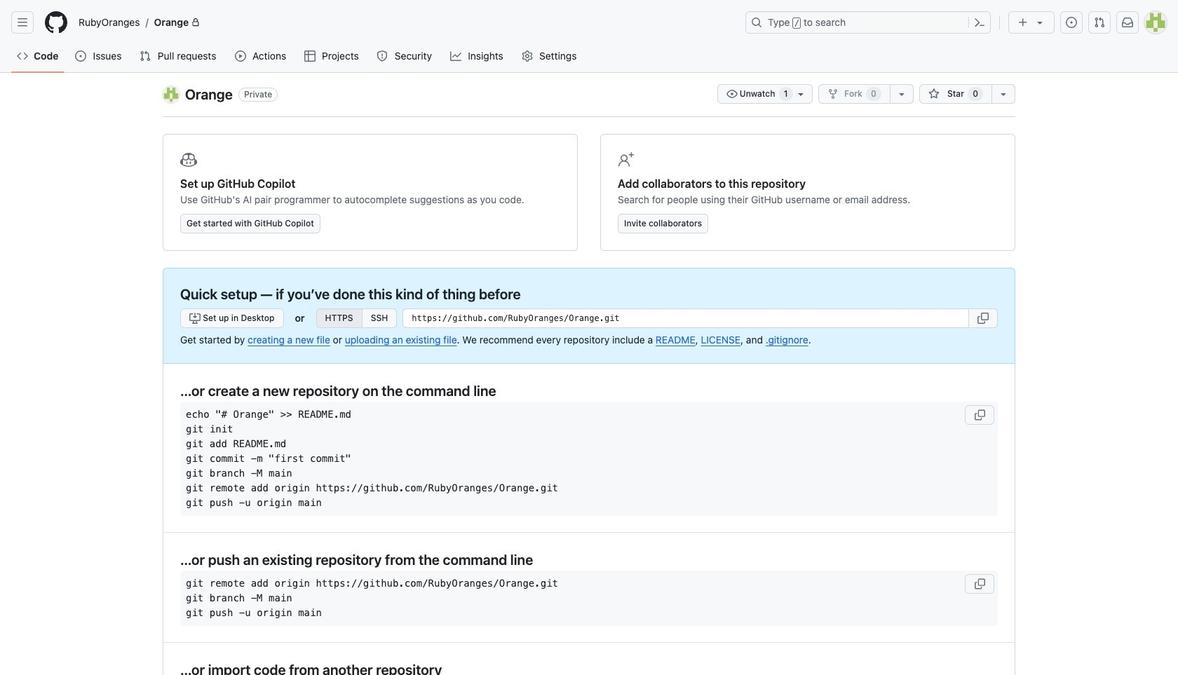 Task type: locate. For each thing, give the bounding box(es) containing it.
code image
[[17, 51, 28, 62]]

repo forked image
[[828, 88, 839, 100]]

copy to clipboard image
[[975, 409, 986, 421], [975, 578, 986, 590]]

play image
[[235, 51, 246, 62]]

issue opened image
[[1066, 17, 1078, 28]]

1 vertical spatial copy to clipboard image
[[975, 578, 986, 590]]

git pull request image left notifications image
[[1095, 17, 1106, 28]]

table image
[[304, 51, 315, 62]]

git pull request image for issue opened image
[[1095, 17, 1106, 28]]

issue opened image
[[75, 51, 87, 62]]

Clone URL text field
[[403, 309, 970, 328]]

see your forks of this repository image
[[896, 88, 908, 100]]

owner avatar image
[[163, 86, 180, 103]]

0 vertical spatial copy to clipboard image
[[975, 409, 986, 421]]

git pull request image right issue opened icon
[[139, 51, 151, 62]]

0 vertical spatial git pull request image
[[1095, 17, 1106, 28]]

notifications image
[[1123, 17, 1134, 28]]

1 horizontal spatial git pull request image
[[1095, 17, 1106, 28]]

list
[[73, 11, 737, 34]]

1 vertical spatial git pull request image
[[139, 51, 151, 62]]

star image
[[929, 88, 940, 100]]

0 horizontal spatial git pull request image
[[139, 51, 151, 62]]

command palette image
[[975, 17, 986, 28]]

add this repository to a list image
[[998, 88, 1010, 100]]

git pull request image
[[1095, 17, 1106, 28], [139, 51, 151, 62]]

homepage image
[[45, 11, 67, 34]]



Task type: describe. For each thing, give the bounding box(es) containing it.
triangle down image
[[1035, 17, 1046, 28]]

git pull request image for issue opened icon
[[139, 51, 151, 62]]

graph image
[[450, 51, 461, 62]]

lock image
[[192, 18, 200, 27]]

0 users starred this repository element
[[968, 87, 984, 101]]

2 copy to clipboard image from the top
[[975, 578, 986, 590]]

gear image
[[522, 51, 533, 62]]

1 copy to clipboard image from the top
[[975, 409, 986, 421]]

person add image
[[618, 152, 635, 168]]

copilot image
[[180, 152, 197, 168]]

desktop download image
[[189, 313, 201, 324]]

plus image
[[1018, 17, 1029, 28]]

eye image
[[727, 88, 738, 100]]

copy to clipboard image
[[978, 313, 989, 324]]

shield image
[[377, 51, 388, 62]]



Task type: vqa. For each thing, say whether or not it's contained in the screenshot.
What is GitHub? element
no



